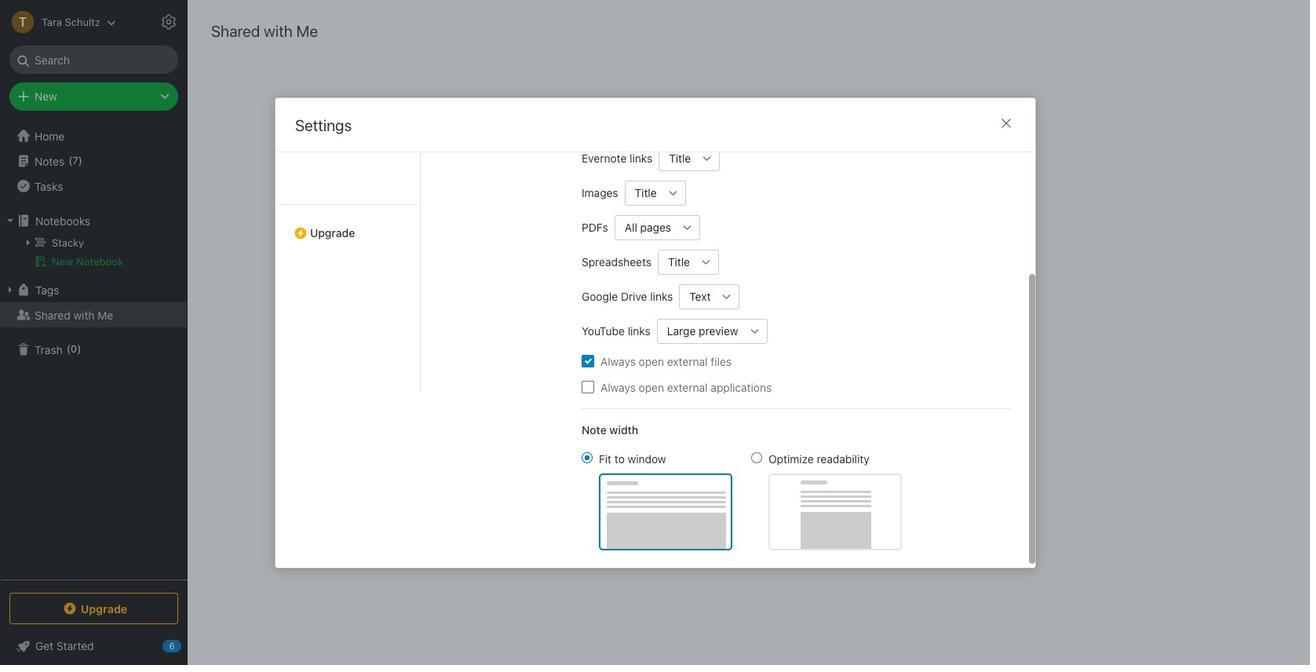 Task type: locate. For each thing, give the bounding box(es) containing it.
title up all pages button
[[635, 186, 657, 199]]

) for notes
[[78, 154, 82, 167]]

new
[[35, 90, 57, 103], [52, 255, 73, 268]]

title up title field
[[669, 151, 691, 165]]

0 horizontal spatial notes
[[35, 154, 65, 168]]

) inside trash ( 0 )
[[77, 343, 81, 355]]

fit to window
[[599, 452, 666, 465]]

(
[[69, 154, 73, 167], [67, 343, 71, 355]]

always open external files
[[600, 354, 732, 368]]

upgrade inside tab list
[[310, 226, 355, 239]]

1 vertical spatial title
[[635, 186, 657, 199]]

always right always open external files checkbox at the bottom left
[[600, 354, 636, 368]]

2 always from the top
[[600, 380, 636, 393]]

title
[[669, 151, 691, 165], [635, 186, 657, 199], [668, 255, 690, 268]]

links right drive
[[650, 289, 673, 303]]

)
[[78, 154, 82, 167], [77, 343, 81, 355]]

1 vertical spatial me
[[98, 308, 113, 322]]

tree containing home
[[0, 123, 188, 579]]

tags
[[35, 283, 59, 296]]

here.
[[880, 410, 909, 424]]

links down drive
[[628, 324, 651, 337]]

1 horizontal spatial with
[[264, 22, 293, 40]]

Search text field
[[20, 46, 167, 74]]

title inside choose default view option for spreadsheets field
[[668, 255, 690, 268]]

show
[[829, 410, 859, 424]]

2 vertical spatial title button
[[658, 249, 694, 274]]

links
[[630, 151, 652, 165], [650, 289, 673, 303], [628, 324, 651, 337]]

7
[[73, 154, 78, 167]]

notebook
[[76, 255, 124, 268]]

notes inside notes ( 7 )
[[35, 154, 65, 168]]

2 external from the top
[[667, 380, 708, 393]]

external for files
[[667, 354, 708, 368]]

optimize
[[769, 452, 814, 465]]

1 vertical spatial notes
[[590, 410, 623, 424]]

settings
[[295, 116, 352, 134]]

1 vertical spatial links
[[650, 289, 673, 303]]

0 vertical spatial shared with me
[[211, 22, 318, 40]]

trash
[[35, 343, 63, 356]]

files
[[711, 354, 732, 368]]

external up notebooks
[[667, 380, 708, 393]]

0 vertical spatial links
[[630, 151, 652, 165]]

1 vertical spatial (
[[67, 343, 71, 355]]

) down home link
[[78, 154, 82, 167]]

0 vertical spatial upgrade button
[[275, 204, 420, 245]]

shared with me
[[211, 22, 318, 40], [35, 308, 113, 322]]

1 horizontal spatial me
[[297, 22, 318, 40]]

shared up notes and notebooks shared with you will show up here.
[[743, 379, 787, 396]]

2 vertical spatial links
[[628, 324, 651, 337]]

1 horizontal spatial shared
[[211, 22, 260, 40]]

0 vertical spatial open
[[639, 354, 664, 368]]

0 vertical spatial me
[[297, 22, 318, 40]]

1 horizontal spatial upgrade
[[310, 226, 355, 239]]

always right the always open external applications option
[[600, 380, 636, 393]]

tree
[[0, 123, 188, 579]]

title button for spreadsheets
[[658, 249, 694, 274]]

option group
[[582, 450, 902, 550]]

( right trash
[[67, 343, 71, 355]]

) right trash
[[77, 343, 81, 355]]

0 vertical spatial )
[[78, 154, 82, 167]]

notes left and
[[590, 410, 623, 424]]

Choose default view option for Images field
[[624, 180, 686, 205]]

0 vertical spatial (
[[69, 154, 73, 167]]

1 always from the top
[[600, 354, 636, 368]]

title for images
[[635, 186, 657, 199]]

0 horizontal spatial me
[[98, 308, 113, 322]]

shared down the applications
[[714, 410, 753, 424]]

title button for evernote links
[[659, 145, 695, 170]]

0 vertical spatial upgrade
[[310, 226, 355, 239]]

upgrade
[[310, 226, 355, 239], [81, 602, 127, 615]]

tasks
[[35, 179, 63, 193]]

nothing shared yet
[[688, 379, 811, 396]]

notes
[[35, 154, 65, 168], [590, 410, 623, 424]]

new up home on the left top
[[35, 90, 57, 103]]

0 vertical spatial title
[[669, 151, 691, 165]]

new inside button
[[52, 255, 73, 268]]

all pages button
[[614, 214, 675, 240]]

0 vertical spatial external
[[667, 354, 708, 368]]

notes down home on the left top
[[35, 154, 65, 168]]

always
[[600, 354, 636, 368], [600, 380, 636, 393]]

new button
[[9, 82, 178, 111]]

settings image
[[159, 13, 178, 31]]

0 vertical spatial notes
[[35, 154, 65, 168]]

1 vertical spatial open
[[639, 380, 664, 393]]

1 vertical spatial shared with me
[[35, 308, 113, 322]]

1 vertical spatial new
[[52, 255, 73, 268]]

( inside trash ( 0 )
[[67, 343, 71, 355]]

note width
[[582, 423, 638, 436]]

1 vertical spatial always
[[600, 380, 636, 393]]

shared right the settings image
[[211, 22, 260, 40]]

2 open from the top
[[639, 380, 664, 393]]

title button
[[659, 145, 695, 170], [624, 180, 661, 205], [658, 249, 694, 274]]

upgrade for upgrade popup button in tab list
[[310, 226, 355, 239]]

0 vertical spatial new
[[35, 90, 57, 103]]

title up text button
[[668, 255, 690, 268]]

1 vertical spatial shared
[[714, 410, 753, 424]]

open up always open external applications at the bottom of the page
[[639, 354, 664, 368]]

always for always open external applications
[[600, 380, 636, 393]]

( inside notes ( 7 )
[[69, 154, 73, 167]]

new up the "tags"
[[52, 255, 73, 268]]

) inside notes ( 7 )
[[78, 154, 82, 167]]

title button up title field
[[659, 145, 695, 170]]

1 vertical spatial upgrade button
[[9, 593, 178, 624]]

nothing
[[688, 379, 739, 396]]

1 vertical spatial external
[[667, 380, 708, 393]]

title button down all pages field
[[658, 249, 694, 274]]

notes for notes and notebooks shared with you will show up here.
[[590, 410, 623, 424]]

drive
[[621, 289, 647, 303]]

pdfs
[[582, 220, 608, 234]]

2 horizontal spatial with
[[757, 410, 780, 424]]

me
[[297, 22, 318, 40], [98, 308, 113, 322]]

shared down the "tags"
[[35, 308, 70, 322]]

0 horizontal spatial shared
[[35, 308, 70, 322]]

1 vertical spatial with
[[73, 308, 95, 322]]

1 vertical spatial )
[[77, 343, 81, 355]]

readability
[[817, 452, 870, 465]]

1 external from the top
[[667, 354, 708, 368]]

Choose default view option for Evernote links field
[[659, 145, 720, 170]]

( down home link
[[69, 154, 73, 167]]

notes inside shared with me element
[[590, 410, 623, 424]]

Optimize readability radio
[[751, 452, 762, 463]]

None search field
[[20, 46, 167, 74]]

1 vertical spatial upgrade
[[81, 602, 127, 615]]

tab list
[[440, 0, 569, 392]]

notebooks
[[651, 410, 711, 424]]

1 open from the top
[[639, 354, 664, 368]]

0 vertical spatial always
[[600, 354, 636, 368]]

2 vertical spatial with
[[757, 410, 780, 424]]

with
[[264, 22, 293, 40], [73, 308, 95, 322], [757, 410, 780, 424]]

open for always open external files
[[639, 354, 664, 368]]

2 vertical spatial title
[[668, 255, 690, 268]]

Choose default view option for YouTube links field
[[657, 318, 767, 343]]

1 horizontal spatial upgrade button
[[275, 204, 420, 245]]

0 vertical spatial shared
[[743, 379, 787, 396]]

Choose default view option for Google Drive links field
[[679, 284, 740, 309]]

0 vertical spatial title button
[[659, 145, 695, 170]]

new inside popup button
[[35, 90, 57, 103]]

0 horizontal spatial upgrade button
[[9, 593, 178, 624]]

shared with me element
[[188, 0, 1311, 665]]

title button up all pages button
[[624, 180, 661, 205]]

external
[[667, 354, 708, 368], [667, 380, 708, 393]]

note
[[582, 423, 607, 436]]

upgrade button
[[275, 204, 420, 245], [9, 593, 178, 624]]

shared
[[211, 22, 260, 40], [35, 308, 70, 322]]

shared
[[743, 379, 787, 396], [714, 410, 753, 424]]

0 horizontal spatial upgrade
[[81, 602, 127, 615]]

1 horizontal spatial shared with me
[[211, 22, 318, 40]]

0 vertical spatial shared
[[211, 22, 260, 40]]

preview
[[699, 324, 738, 337]]

open for always open external applications
[[639, 380, 664, 393]]

1 horizontal spatial notes
[[590, 410, 623, 424]]

Fit to window radio
[[582, 452, 593, 463]]

1 vertical spatial shared
[[35, 308, 70, 322]]

text button
[[679, 284, 715, 309]]

always open external applications
[[600, 380, 772, 393]]

open down always open external files
[[639, 380, 664, 393]]

1 vertical spatial title button
[[624, 180, 661, 205]]

open
[[639, 354, 664, 368], [639, 380, 664, 393]]

links right the evernote
[[630, 151, 652, 165]]

external up always open external applications at the bottom of the page
[[667, 354, 708, 368]]

new for new notebook
[[52, 255, 73, 268]]



Task type: describe. For each thing, give the bounding box(es) containing it.
0 vertical spatial with
[[264, 22, 293, 40]]

upgrade for upgrade popup button to the left
[[81, 602, 127, 615]]

and
[[627, 410, 648, 424]]

me inside tree
[[98, 308, 113, 322]]

expand notebooks image
[[4, 214, 16, 227]]

width
[[609, 423, 638, 436]]

all pages
[[625, 220, 671, 234]]

Choose default view option for PDFs field
[[614, 214, 700, 240]]

trash ( 0 )
[[35, 343, 81, 356]]

notes ( 7 )
[[35, 154, 82, 168]]

links for youtube links
[[628, 324, 651, 337]]

always for always open external files
[[600, 354, 636, 368]]

( for notes
[[69, 154, 73, 167]]

youtube links
[[582, 324, 651, 337]]

new notebook button
[[0, 252, 187, 271]]

google
[[582, 289, 618, 303]]

Always open external files checkbox
[[582, 355, 594, 367]]

google drive links
[[582, 289, 673, 303]]

Choose default view option for Spreadsheets field
[[658, 249, 719, 274]]

new for new
[[35, 90, 57, 103]]

pages
[[640, 220, 671, 234]]

option group containing fit to window
[[582, 450, 902, 550]]

home link
[[0, 123, 188, 148]]

yet
[[791, 379, 811, 396]]

0
[[71, 343, 77, 355]]

notebooks link
[[0, 208, 187, 233]]

expand tags image
[[4, 284, 16, 296]]

home
[[35, 129, 65, 143]]

shared with me link
[[0, 302, 187, 328]]

close image
[[997, 113, 1016, 132]]

tasks button
[[0, 174, 187, 199]]

title for evernote links
[[669, 151, 691, 165]]

large preview
[[667, 324, 738, 337]]

you
[[784, 410, 804, 424]]

to
[[614, 452, 625, 465]]

fit
[[599, 452, 612, 465]]

notebooks
[[35, 214, 90, 227]]

new notebook group
[[0, 233, 187, 277]]

upgrade tab list
[[275, 0, 421, 392]]

new notebook
[[52, 255, 124, 268]]

text
[[689, 289, 711, 303]]

upgrade button inside tab list
[[275, 204, 420, 245]]

Always open external applications checkbox
[[582, 381, 594, 393]]

evernote links
[[582, 151, 652, 165]]

0 horizontal spatial shared with me
[[35, 308, 113, 322]]

title for spreadsheets
[[668, 255, 690, 268]]

notes for notes ( 7 )
[[35, 154, 65, 168]]

tags button
[[0, 277, 187, 302]]

) for trash
[[77, 343, 81, 355]]

window
[[628, 452, 666, 465]]

0 horizontal spatial with
[[73, 308, 95, 322]]

external for applications
[[667, 380, 708, 393]]

images
[[582, 186, 618, 199]]

youtube
[[582, 324, 625, 337]]

up
[[862, 410, 877, 424]]

title button for images
[[624, 180, 661, 205]]

links for evernote links
[[630, 151, 652, 165]]

( for trash
[[67, 343, 71, 355]]

will
[[808, 410, 826, 424]]

arrow image
[[22, 236, 35, 249]]

notes and notebooks shared with you will show up here.
[[590, 410, 909, 424]]

large preview button
[[657, 318, 742, 343]]

spreadsheets
[[582, 255, 651, 268]]

evernote
[[582, 151, 627, 165]]

large
[[667, 324, 696, 337]]

all
[[625, 220, 637, 234]]

applications
[[711, 380, 772, 393]]

optimize readability
[[769, 452, 870, 465]]



Task type: vqa. For each thing, say whether or not it's contained in the screenshot.


